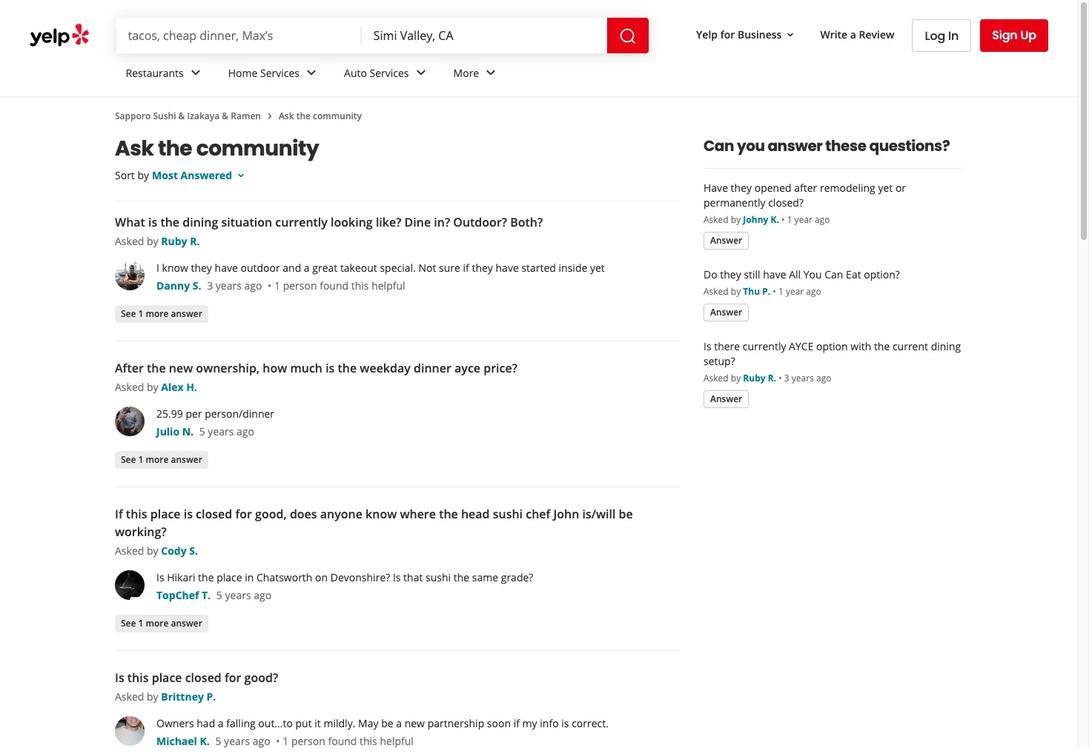 Task type: describe. For each thing, give the bounding box(es) containing it.
restaurants link
[[114, 53, 216, 96]]

by left thu
[[731, 285, 741, 298]]

business categories element
[[114, 53, 1048, 96]]

log in
[[925, 27, 959, 44]]

danny s.
[[156, 279, 201, 293]]

asked by johny k.
[[704, 214, 779, 226]]

answer for have they opened after remodeling yet or permanently closed?
[[710, 234, 742, 247]]

the left same
[[454, 571, 469, 585]]

had
[[197, 717, 215, 731]]

mildly.
[[324, 717, 355, 731]]

hikari
[[167, 571, 195, 585]]

owners
[[156, 717, 194, 731]]

1 & from the left
[[178, 110, 185, 122]]

home
[[228, 66, 258, 80]]

by inside what is the dining situation currently looking like? dine in? outdoor? both? asked by ruby r.
[[147, 234, 158, 248]]

sign
[[992, 27, 1018, 44]]

the up "alex"
[[147, 360, 166, 377]]

is right the info
[[561, 717, 569, 731]]

sort
[[115, 168, 135, 182]]

what is the dining situation currently looking like? dine in? outdoor? both? asked by ruby r.
[[115, 214, 543, 248]]

auto
[[344, 66, 367, 80]]

asked down do
[[704, 285, 729, 298]]

asked inside what is the dining situation currently looking like? dine in? outdoor? both? asked by ruby r.
[[115, 234, 144, 248]]

see 1 more answer link for new
[[115, 452, 208, 469]]

they right the sure
[[472, 261, 493, 275]]

out...to
[[258, 717, 293, 731]]

see 1 more answer for the
[[121, 307, 202, 320]]

services for home services
[[260, 66, 300, 80]]

answer for do they still have all you can eat option?
[[710, 306, 742, 318]]

ago down is there currently ayce option with the current dining setup? on the top right
[[816, 372, 832, 385]]

0 vertical spatial community
[[313, 110, 362, 122]]

closed inside if this place is closed for good, does anyone know where the head sushi chef john is/will be working? asked by cody s.
[[196, 506, 232, 523]]

new inside after the new ownership, how much is the weekday dinner ayce price? asked by alex h.
[[169, 360, 193, 377]]

they up asked by thu p.
[[720, 268, 741, 282]]

my
[[522, 717, 537, 731]]

they inside have they opened after remodeling yet or permanently closed?
[[731, 181, 752, 195]]

cody
[[161, 544, 187, 558]]

up
[[1021, 27, 1037, 44]]

1 horizontal spatial 3
[[784, 372, 789, 385]]

1 horizontal spatial new
[[405, 717, 425, 731]]

review
[[859, 27, 895, 41]]

home services link
[[216, 53, 332, 96]]

ownership,
[[196, 360, 260, 377]]

more for this
[[146, 617, 169, 630]]

or
[[896, 181, 906, 195]]

falling
[[226, 717, 256, 731]]

a right may at bottom left
[[396, 717, 402, 731]]

cody s. link
[[161, 544, 198, 558]]

and
[[283, 261, 301, 275]]

all
[[789, 268, 801, 282]]

by inside is this place closed for good? asked by brittney p.
[[147, 690, 158, 704]]

eat
[[846, 268, 861, 282]]

0 horizontal spatial yet
[[590, 261, 605, 275]]

for inside is this place closed for good? asked by brittney p.
[[225, 670, 241, 687]]

asked down the 'permanently'
[[704, 214, 729, 226]]

devonshire?
[[330, 571, 390, 585]]

grade?
[[501, 571, 533, 585]]

p. inside is this place closed for good? asked by brittney p.
[[206, 690, 216, 704]]

24 chevron down v2 image for auto services
[[412, 64, 430, 82]]

they up danny s. "link"
[[191, 261, 212, 275]]

may
[[358, 717, 379, 731]]

1 horizontal spatial r.
[[768, 372, 776, 385]]

this for anyone
[[126, 506, 147, 523]]

julio n. link
[[156, 425, 194, 439]]

sushi
[[153, 110, 176, 122]]

services for auto services
[[370, 66, 409, 80]]

danny s. link
[[156, 279, 201, 293]]

none field find
[[128, 27, 350, 44]]

brittney p. link
[[161, 690, 216, 704]]

option
[[816, 340, 848, 354]]

0 vertical spatial s.
[[193, 279, 201, 293]]

a right had
[[218, 717, 224, 731]]

ago down have they opened after remodeling yet or permanently closed?
[[815, 214, 830, 226]]

ayce
[[789, 340, 814, 354]]

see 1 more answer link for place
[[115, 615, 208, 633]]

asked down setup?
[[704, 372, 729, 385]]

ruby r. link for what is the dining situation currently looking like? dine in? outdoor? both?
[[161, 234, 200, 248]]

r. inside what is the dining situation currently looking like? dine in? outdoor? both? asked by ruby r.
[[190, 234, 200, 248]]

do
[[704, 268, 717, 282]]

1 horizontal spatial have
[[496, 261, 519, 275]]

is there currently ayce option with the current dining setup?
[[704, 340, 961, 368]]

ayce
[[455, 360, 480, 377]]

24 chevron down v2 image for home services
[[303, 64, 320, 82]]

see for after the new ownership, how much is the weekday dinner ayce price?
[[121, 453, 136, 466]]

2 & from the left
[[222, 110, 229, 122]]

johny k. link
[[743, 214, 779, 226]]

year for have
[[786, 285, 804, 298]]

16 chevron down v2 image for most answered
[[235, 170, 247, 182]]

0 horizontal spatial 3 years ago
[[207, 279, 262, 293]]

looking
[[331, 214, 373, 231]]

more for the
[[146, 453, 169, 466]]

most answered
[[152, 168, 232, 182]]

the up t.
[[198, 571, 214, 585]]

s. inside if this place is closed for good, does anyone know where the head sushi chef john is/will be working? asked by cody s.
[[189, 544, 198, 558]]

good,
[[255, 506, 287, 523]]

per
[[186, 407, 202, 421]]

ramen
[[231, 110, 261, 122]]

thu
[[743, 285, 760, 298]]

found
[[320, 279, 349, 293]]

i
[[156, 261, 159, 275]]

takeout
[[340, 261, 377, 275]]

more
[[453, 66, 479, 80]]

see 1 more answer for new
[[121, 453, 202, 466]]

i know they have outdoor and a great takeout special. not sure if they have started inside yet
[[156, 261, 605, 275]]

do they still have all you can eat option?
[[704, 268, 900, 282]]

sushi inside is hikari the place in chatsworth on devonshire? is that sushi the same grade? topchef t. 5 years ago
[[426, 571, 451, 585]]

still
[[744, 268, 760, 282]]

special.
[[380, 261, 416, 275]]

dinner
[[414, 360, 451, 377]]

24 chevron down v2 image
[[187, 64, 204, 82]]

place inside is hikari the place in chatsworth on devonshire? is that sushi the same grade? topchef t. 5 years ago
[[217, 571, 242, 585]]

see for what is the dining situation currently looking like? dine in? outdoor? both?
[[121, 307, 136, 320]]

0 horizontal spatial if
[[463, 261, 469, 275]]

alex
[[161, 380, 184, 394]]

ruby r. link for is there currently ayce option with the current dining setup?
[[743, 372, 776, 385]]

1 vertical spatial if
[[514, 717, 520, 731]]

have
[[704, 181, 728, 195]]

see 1 more answer for place
[[121, 617, 202, 630]]

by down the 'permanently'
[[731, 214, 741, 226]]

0 vertical spatial p.
[[762, 285, 770, 298]]

by inside after the new ownership, how much is the weekday dinner ayce price? asked by alex h.
[[147, 380, 158, 394]]

have for i
[[215, 261, 238, 275]]

home services
[[228, 66, 300, 80]]

0 horizontal spatial ask
[[115, 134, 154, 163]]

like?
[[376, 214, 401, 231]]

a right and
[[304, 261, 310, 275]]

you
[[804, 268, 822, 282]]

1 horizontal spatial ruby
[[743, 372, 766, 385]]

questions?
[[869, 136, 950, 156]]

have they opened after remodeling yet or permanently closed?
[[704, 181, 906, 210]]

search image
[[619, 27, 637, 45]]

see for if this place is closed for good, does anyone know where the head sushi chef john is/will be working?
[[121, 617, 136, 630]]

most answered button
[[152, 168, 247, 182]]

answer up after
[[768, 136, 823, 156]]

by down setup?
[[731, 372, 741, 385]]

yelp for business button
[[690, 21, 803, 48]]

where
[[400, 506, 436, 523]]

sort by
[[115, 168, 149, 182]]

ago down the outdoor
[[244, 279, 262, 293]]

partnership
[[428, 717, 484, 731]]

years inside the 25.99 per person/dinner julio n. 5 years ago
[[208, 425, 234, 439]]

log
[[925, 27, 945, 44]]

in?
[[434, 214, 450, 231]]

most
[[152, 168, 178, 182]]

write
[[820, 27, 848, 41]]

16 chevron down v2 image for yelp for business
[[785, 29, 797, 41]]

what
[[115, 214, 145, 231]]

asked inside is this place closed for good? asked by brittney p.
[[115, 690, 144, 704]]

0 horizontal spatial can
[[704, 136, 734, 156]]

is for closed
[[115, 670, 124, 687]]

by right sort
[[137, 168, 149, 182]]

ago down you
[[806, 285, 821, 298]]

in
[[948, 27, 959, 44]]

that
[[403, 571, 423, 585]]



Task type: locate. For each thing, give the bounding box(es) containing it.
t.
[[202, 589, 211, 603]]

write a review link
[[814, 21, 900, 48]]

new up alex h. link
[[169, 360, 193, 377]]

1 horizontal spatial 24 chevron down v2 image
[[412, 64, 430, 82]]

1 horizontal spatial sushi
[[493, 506, 523, 523]]

is for place
[[156, 571, 164, 585]]

years inside is hikari the place in chatsworth on devonshire? is that sushi the same grade? topchef t. 5 years ago
[[225, 589, 251, 603]]

place up brittney
[[152, 670, 182, 687]]

yet left or
[[878, 181, 893, 195]]

chef
[[526, 506, 550, 523]]

24 chevron down v2 image inside more link
[[482, 64, 500, 82]]

0 horizontal spatial r.
[[190, 234, 200, 248]]

1 see 1 more answer link from the top
[[115, 305, 208, 323]]

be right is/will
[[619, 506, 633, 523]]

head
[[461, 506, 490, 523]]

answer for if this place is closed for good, does anyone know where the head sushi chef john is/will be working?
[[171, 617, 202, 630]]

1 vertical spatial answer link
[[704, 304, 749, 322]]

a right the write
[[850, 27, 856, 41]]

1 horizontal spatial none field
[[374, 27, 595, 44]]

is hikari the place in chatsworth on devonshire? is that sushi the same grade? topchef t. 5 years ago
[[156, 571, 533, 603]]

topchef
[[156, 589, 199, 603]]

3 down ayce
[[784, 372, 789, 385]]

see
[[121, 307, 136, 320], [121, 453, 136, 466], [121, 617, 136, 630]]

h.
[[186, 380, 197, 394]]

same
[[472, 571, 498, 585]]

this
[[351, 279, 369, 293], [126, 506, 147, 523], [127, 670, 149, 687]]

is inside is this place closed for good? asked by brittney p.
[[115, 670, 124, 687]]

1 horizontal spatial be
[[619, 506, 633, 523]]

1 vertical spatial ask the community
[[115, 134, 319, 163]]

yet inside have they opened after remodeling yet or permanently closed?
[[878, 181, 893, 195]]

0 vertical spatial yet
[[878, 181, 893, 195]]

if
[[463, 261, 469, 275], [514, 717, 520, 731]]

0 vertical spatial dining
[[183, 214, 218, 231]]

the right with
[[874, 340, 890, 354]]

the left "head"
[[439, 506, 458, 523]]

sushi inside if this place is closed for good, does anyone know where the head sushi chef john is/will be working? asked by cody s.
[[493, 506, 523, 523]]

3 right danny s. "link"
[[207, 279, 213, 293]]

person/dinner
[[205, 407, 274, 421]]

place left 'in' at bottom left
[[217, 571, 242, 585]]

25.99 per person/dinner julio n. 5 years ago
[[156, 407, 274, 439]]

0 vertical spatial 3
[[207, 279, 213, 293]]

new left 'partnership'
[[405, 717, 425, 731]]

can you answer these questions?
[[704, 136, 950, 156]]

1 vertical spatial ruby
[[743, 372, 766, 385]]

1 vertical spatial can
[[825, 268, 843, 282]]

more down the topchef at the left bottom of the page
[[146, 617, 169, 630]]

answer link for is there currently ayce option with the current dining setup?
[[704, 391, 749, 409]]

yelp
[[696, 27, 718, 41]]

0 vertical spatial 3 years ago
[[207, 279, 262, 293]]

1 vertical spatial s.
[[189, 544, 198, 558]]

answer down topchef t. link
[[171, 617, 202, 630]]

more link
[[442, 53, 512, 96]]

the inside is there currently ayce option with the current dining setup?
[[874, 340, 890, 354]]

2 answer link from the top
[[704, 304, 749, 322]]

is this place closed for good? asked by brittney p.
[[115, 670, 278, 704]]

is inside if this place is closed for good, does anyone know where the head sushi chef john is/will be working? asked by cody s.
[[184, 506, 193, 523]]

0 horizontal spatial none field
[[128, 27, 350, 44]]

2 vertical spatial for
[[225, 670, 241, 687]]

3 see from the top
[[121, 617, 136, 630]]

5 inside the 25.99 per person/dinner julio n. 5 years ago
[[199, 425, 205, 439]]

0 vertical spatial can
[[704, 136, 734, 156]]

1 see 1 more answer from the top
[[121, 307, 202, 320]]

2 vertical spatial this
[[127, 670, 149, 687]]

community down 16 chevron right v2 icon
[[196, 134, 319, 163]]

1 see from the top
[[121, 307, 136, 320]]

1 vertical spatial 3
[[784, 372, 789, 385]]

year for after
[[795, 214, 813, 226]]

2 vertical spatial see 1 more answer
[[121, 617, 202, 630]]

1 answer from the top
[[710, 234, 742, 247]]

see 1 more answer down the topchef at the left bottom of the page
[[121, 617, 202, 630]]

weekday
[[360, 360, 411, 377]]

know right i at the left top of the page
[[162, 261, 188, 275]]

answer down asked by ruby r.
[[710, 393, 742, 405]]

24 chevron down v2 image right the more
[[482, 64, 500, 82]]

1 vertical spatial year
[[786, 285, 804, 298]]

2 services from the left
[[370, 66, 409, 80]]

dine
[[404, 214, 431, 231]]

0 vertical spatial more
[[146, 307, 169, 320]]

None field
[[128, 27, 350, 44], [374, 27, 595, 44]]

asked left brittney
[[115, 690, 144, 704]]

place inside if this place is closed for good, does anyone know where the head sushi chef john is/will be working? asked by cody s.
[[150, 506, 181, 523]]

1 vertical spatial ask
[[115, 134, 154, 163]]

currently inside is there currently ayce option with the current dining setup?
[[743, 340, 786, 354]]

see 1 more answer down "danny"
[[121, 307, 202, 320]]

be right may at bottom left
[[381, 717, 393, 731]]

1 vertical spatial dining
[[931, 340, 961, 354]]

place for is
[[150, 506, 181, 523]]

asked inside if this place is closed for good, does anyone know where the head sushi chef john is/will be working? asked by cody s.
[[115, 544, 144, 558]]

3 see 1 more answer from the top
[[121, 617, 202, 630]]

1 year ago for all
[[778, 285, 821, 298]]

the left the weekday in the left of the page
[[338, 360, 357, 377]]

2 see from the top
[[121, 453, 136, 466]]

1 vertical spatial closed
[[185, 670, 222, 687]]

much
[[290, 360, 323, 377]]

1 vertical spatial 5
[[216, 589, 222, 603]]

there
[[714, 340, 740, 354]]

is inside after the new ownership, how much is the weekday dinner ayce price? asked by alex h.
[[326, 360, 335, 377]]

s. right "danny"
[[193, 279, 201, 293]]

years down the outdoor
[[216, 279, 242, 293]]

24 chevron down v2 image inside auto services link
[[412, 64, 430, 82]]

put
[[295, 717, 312, 731]]

topchef t. link
[[156, 589, 211, 603]]

answered
[[181, 168, 232, 182]]

danny
[[156, 279, 190, 293]]

ask the community up 'answered'
[[115, 134, 319, 163]]

after
[[115, 360, 144, 377]]

sushi right that
[[426, 571, 451, 585]]

years
[[216, 279, 242, 293], [792, 372, 814, 385], [208, 425, 234, 439], [225, 589, 251, 603]]

24 chevron down v2 image inside home services 'link'
[[303, 64, 320, 82]]

2 vertical spatial see
[[121, 617, 136, 630]]

p. up had
[[206, 690, 216, 704]]

3 years ago down the outdoor
[[207, 279, 262, 293]]

16 chevron right v2 image
[[264, 110, 276, 122]]

answer link down asked by johny k.
[[704, 232, 749, 250]]

brittney
[[161, 690, 204, 704]]

is
[[704, 340, 711, 354], [156, 571, 164, 585], [393, 571, 401, 585], [115, 670, 124, 687]]

by up i at the left top of the page
[[147, 234, 158, 248]]

1 services from the left
[[260, 66, 300, 80]]

2 vertical spatial answer link
[[704, 391, 749, 409]]

izakaya
[[187, 110, 220, 122]]

1 vertical spatial sushi
[[426, 571, 451, 585]]

is inside is there currently ayce option with the current dining setup?
[[704, 340, 711, 354]]

2 vertical spatial see 1 more answer link
[[115, 615, 208, 633]]

services right home
[[260, 66, 300, 80]]

3 answer link from the top
[[704, 391, 749, 409]]

0 vertical spatial answer link
[[704, 232, 749, 250]]

currently inside what is the dining situation currently looking like? dine in? outdoor? both? asked by ruby r.
[[275, 214, 328, 231]]

dining
[[183, 214, 218, 231], [931, 340, 961, 354]]

auto services link
[[332, 53, 442, 96]]

closed inside is this place closed for good? asked by brittney p.
[[185, 670, 222, 687]]

0 vertical spatial 1 year ago
[[787, 214, 830, 226]]

3 more from the top
[[146, 617, 169, 630]]

r.
[[190, 234, 200, 248], [768, 372, 776, 385]]

this inside is this place closed for good? asked by brittney p.
[[127, 670, 149, 687]]

3
[[207, 279, 213, 293], [784, 372, 789, 385]]

this for brittney
[[127, 670, 149, 687]]

5 right t.
[[216, 589, 222, 603]]

1 vertical spatial answer
[[710, 306, 742, 318]]

0 vertical spatial year
[[795, 214, 813, 226]]

the inside if this place is closed for good, does anyone know where the head sushi chef john is/will be working? asked by cody s.
[[439, 506, 458, 523]]

0 horizontal spatial 5
[[199, 425, 205, 439]]

2 horizontal spatial have
[[763, 268, 786, 282]]

working?
[[115, 524, 167, 541]]

closed up brittney p. link
[[185, 670, 222, 687]]

the right 16 chevron right v2 icon
[[296, 110, 311, 122]]

see 1 more answer down julio
[[121, 453, 202, 466]]

years down person/dinner
[[208, 425, 234, 439]]

know left the where
[[366, 506, 397, 523]]

sapporo sushi & izakaya & ramen
[[115, 110, 261, 122]]

the up most
[[158, 134, 192, 163]]

answer for is there currently ayce option with the current dining setup?
[[710, 393, 742, 405]]

not
[[418, 261, 436, 275]]

24 chevron down v2 image left auto
[[303, 64, 320, 82]]

by left cody
[[147, 544, 158, 558]]

by inside if this place is closed for good, does anyone know where the head sushi chef john is/will be working? asked by cody s.
[[147, 544, 158, 558]]

24 chevron down v2 image right auto services
[[412, 64, 430, 82]]

see 1 more answer
[[121, 307, 202, 320], [121, 453, 202, 466], [121, 617, 202, 630]]

Near text field
[[374, 27, 595, 44]]

0 vertical spatial see 1 more answer link
[[115, 305, 208, 323]]

inside
[[559, 261, 587, 275]]

ago down 'in' at bottom left
[[254, 589, 271, 603]]

0 vertical spatial sushi
[[493, 506, 523, 523]]

0 horizontal spatial p.
[[206, 690, 216, 704]]

services inside 'link'
[[260, 66, 300, 80]]

asked by thu p.
[[704, 285, 770, 298]]

ruby inside what is the dining situation currently looking like? dine in? outdoor? both? asked by ruby r.
[[161, 234, 187, 248]]

sapporo
[[115, 110, 151, 122]]

1 year ago for remodeling
[[787, 214, 830, 226]]

closed?
[[768, 196, 804, 210]]

16 chevron down v2 image right business
[[785, 29, 797, 41]]

1 horizontal spatial yet
[[878, 181, 893, 195]]

0 horizontal spatial ruby r. link
[[161, 234, 200, 248]]

0 vertical spatial r.
[[190, 234, 200, 248]]

answer link down asked by ruby r.
[[704, 391, 749, 409]]

ago inside the 25.99 per person/dinner julio n. 5 years ago
[[237, 425, 254, 439]]

is for ayce
[[704, 340, 711, 354]]

after
[[794, 181, 817, 195]]

1 year ago down have they opened after remodeling yet or permanently closed?
[[787, 214, 830, 226]]

is up the cody s. link
[[184, 506, 193, 523]]

none field up more link
[[374, 27, 595, 44]]

24 chevron down v2 image for more
[[482, 64, 500, 82]]

if left "my"
[[514, 717, 520, 731]]

r. up danny s.
[[190, 234, 200, 248]]

is right much
[[326, 360, 335, 377]]

answer link for do they still have all you can eat option?
[[704, 304, 749, 322]]

0 vertical spatial see 1 more answer
[[121, 307, 202, 320]]

1 horizontal spatial dining
[[931, 340, 961, 354]]

p.
[[762, 285, 770, 298], [206, 690, 216, 704]]

the right what
[[160, 214, 179, 231]]

a
[[850, 27, 856, 41], [304, 261, 310, 275], [218, 717, 224, 731], [396, 717, 402, 731]]

both?
[[510, 214, 543, 231]]

& right sushi
[[178, 110, 185, 122]]

julio
[[156, 425, 179, 439]]

yet right inside at top right
[[590, 261, 605, 275]]

3 years ago
[[207, 279, 262, 293], [784, 372, 832, 385]]

1 horizontal spatial services
[[370, 66, 409, 80]]

they
[[731, 181, 752, 195], [191, 261, 212, 275], [472, 261, 493, 275], [720, 268, 741, 282]]

1 vertical spatial 1 year ago
[[778, 285, 821, 298]]

yelp for business
[[696, 27, 782, 41]]

2 more from the top
[[146, 453, 169, 466]]

for inside 'yelp for business' button
[[720, 27, 735, 41]]

1 vertical spatial see 1 more answer link
[[115, 452, 208, 469]]

see 1 more answer link down "danny"
[[115, 305, 208, 323]]

dining inside what is the dining situation currently looking like? dine in? outdoor? both? asked by ruby r.
[[183, 214, 218, 231]]

2 see 1 more answer from the top
[[121, 453, 202, 466]]

1 person found this helpful
[[274, 279, 405, 293]]

1 horizontal spatial &
[[222, 110, 229, 122]]

good?
[[244, 670, 278, 687]]

if right the sure
[[463, 261, 469, 275]]

1 horizontal spatial 5
[[216, 589, 222, 603]]

0 horizontal spatial ruby
[[161, 234, 187, 248]]

24 chevron down v2 image
[[303, 64, 320, 82], [412, 64, 430, 82], [482, 64, 500, 82]]

0 vertical spatial see
[[121, 307, 136, 320]]

0 vertical spatial currently
[[275, 214, 328, 231]]

be inside if this place is closed for good, does anyone know where the head sushi chef john is/will be working? asked by cody s.
[[619, 506, 633, 523]]

5 inside is hikari the place in chatsworth on devonshire? is that sushi the same grade? topchef t. 5 years ago
[[216, 589, 222, 603]]

0 vertical spatial new
[[169, 360, 193, 377]]

have left the outdoor
[[215, 261, 238, 275]]

is right what
[[148, 214, 157, 231]]

have for do
[[763, 268, 786, 282]]

5
[[199, 425, 205, 439], [216, 589, 222, 603]]

know inside if this place is closed for good, does anyone know where the head sushi chef john is/will be working? asked by cody s.
[[366, 506, 397, 523]]

1 none field from the left
[[128, 27, 350, 44]]

be
[[619, 506, 633, 523], [381, 717, 393, 731]]

1 horizontal spatial ruby r. link
[[743, 372, 776, 385]]

see 1 more answer link for the
[[115, 305, 208, 323]]

0 vertical spatial 16 chevron down v2 image
[[785, 29, 797, 41]]

for inside if this place is closed for good, does anyone know where the head sushi chef john is/will be working? asked by cody s.
[[235, 506, 252, 523]]

2 see 1 more answer link from the top
[[115, 452, 208, 469]]

1 horizontal spatial know
[[366, 506, 397, 523]]

0 horizontal spatial sushi
[[426, 571, 451, 585]]

you
[[737, 136, 765, 156]]

3 see 1 more answer link from the top
[[115, 615, 208, 633]]

ago
[[815, 214, 830, 226], [244, 279, 262, 293], [806, 285, 821, 298], [816, 372, 832, 385], [237, 425, 254, 439], [254, 589, 271, 603]]

for left good? at the left bottom
[[225, 670, 241, 687]]

more down julio
[[146, 453, 169, 466]]

25.99
[[156, 407, 183, 421]]

ago inside is hikari the place in chatsworth on devonshire? is that sushi the same grade? topchef t. 5 years ago
[[254, 589, 271, 603]]

0 vertical spatial ask the community
[[279, 110, 362, 122]]

by left brittney
[[147, 690, 158, 704]]

1 horizontal spatial 3 years ago
[[784, 372, 832, 385]]

3 24 chevron down v2 image from the left
[[482, 64, 500, 82]]

by
[[137, 168, 149, 182], [731, 214, 741, 226], [147, 234, 158, 248], [731, 285, 741, 298], [731, 372, 741, 385], [147, 380, 158, 394], [147, 544, 158, 558], [147, 690, 158, 704]]

1 horizontal spatial can
[[825, 268, 843, 282]]

s.
[[193, 279, 201, 293], [189, 544, 198, 558]]

16 chevron down v2 image inside most answered dropdown button
[[235, 170, 247, 182]]

can left eat
[[825, 268, 843, 282]]

s. right cody
[[189, 544, 198, 558]]

3 answer from the top
[[710, 393, 742, 405]]

have left started
[[496, 261, 519, 275]]

0 horizontal spatial 3
[[207, 279, 213, 293]]

ruby r. link
[[161, 234, 200, 248], [743, 372, 776, 385]]

1 vertical spatial for
[[235, 506, 252, 523]]

0 horizontal spatial dining
[[183, 214, 218, 231]]

services
[[260, 66, 300, 80], [370, 66, 409, 80]]

correct.
[[572, 717, 609, 731]]

16 chevron down v2 image inside 'yelp for business' button
[[785, 29, 797, 41]]

0 horizontal spatial 24 chevron down v2 image
[[303, 64, 320, 82]]

1 horizontal spatial if
[[514, 717, 520, 731]]

answer down n.
[[171, 453, 202, 466]]

sign up link
[[980, 19, 1048, 52]]

1 vertical spatial be
[[381, 717, 393, 731]]

can
[[704, 136, 734, 156], [825, 268, 843, 282]]

opened
[[755, 181, 792, 195]]

0 horizontal spatial know
[[162, 261, 188, 275]]

2 24 chevron down v2 image from the left
[[412, 64, 430, 82]]

this inside if this place is closed for good, does anyone know where the head sushi chef john is/will be working? asked by cody s.
[[126, 506, 147, 523]]

2 vertical spatial place
[[152, 670, 182, 687]]

1 vertical spatial place
[[217, 571, 242, 585]]

place inside is this place closed for good? asked by brittney p.
[[152, 670, 182, 687]]

currently up and
[[275, 214, 328, 231]]

1 answer link from the top
[[704, 232, 749, 250]]

in
[[245, 571, 254, 585]]

answer link down asked by thu p.
[[704, 304, 749, 322]]

0 vertical spatial this
[[351, 279, 369, 293]]

none field up home
[[128, 27, 350, 44]]

sign up
[[992, 27, 1037, 44]]

Find text field
[[128, 27, 350, 44]]

the inside what is the dining situation currently looking like? dine in? outdoor? both? asked by ruby r.
[[160, 214, 179, 231]]

more for is
[[146, 307, 169, 320]]

these
[[825, 136, 867, 156]]

year down closed?
[[795, 214, 813, 226]]

currently left ayce
[[743, 340, 786, 354]]

community down auto
[[313, 110, 362, 122]]

write a review
[[820, 27, 895, 41]]

answer down asked by thu p.
[[710, 306, 742, 318]]

ago down person/dinner
[[237, 425, 254, 439]]

0 horizontal spatial be
[[381, 717, 393, 731]]

dining inside is there currently ayce option with the current dining setup?
[[931, 340, 961, 354]]

1 vertical spatial yet
[[590, 261, 605, 275]]

asked by ruby r.
[[704, 372, 776, 385]]

1 vertical spatial r.
[[768, 372, 776, 385]]

current
[[893, 340, 928, 354]]

ask the community right 16 chevron right v2 icon
[[279, 110, 362, 122]]

1 vertical spatial community
[[196, 134, 319, 163]]

16 chevron down v2 image right 'answered'
[[235, 170, 247, 182]]

1 vertical spatial know
[[366, 506, 397, 523]]

0 vertical spatial 5
[[199, 425, 205, 439]]

1 more from the top
[[146, 307, 169, 320]]

1 vertical spatial this
[[126, 506, 147, 523]]

0 vertical spatial answer
[[710, 234, 742, 247]]

2 none field from the left
[[374, 27, 595, 44]]

see 1 more answer link down the topchef at the left bottom of the page
[[115, 615, 208, 633]]

0 vertical spatial ask
[[279, 110, 294, 122]]

0 vertical spatial for
[[720, 27, 735, 41]]

1 year ago down "do they still have all you can eat option?"
[[778, 285, 821, 298]]

16 chevron down v2 image
[[785, 29, 797, 41], [235, 170, 247, 182]]

0 vertical spatial know
[[162, 261, 188, 275]]

1 vertical spatial see
[[121, 453, 136, 466]]

asked down what
[[115, 234, 144, 248]]

0 vertical spatial place
[[150, 506, 181, 523]]

permanently
[[704, 196, 766, 210]]

0 horizontal spatial currently
[[275, 214, 328, 231]]

1 vertical spatial currently
[[743, 340, 786, 354]]

0 vertical spatial be
[[619, 506, 633, 523]]

anyone
[[320, 506, 363, 523]]

dining right current
[[931, 340, 961, 354]]

1 horizontal spatial p.
[[762, 285, 770, 298]]

1 24 chevron down v2 image from the left
[[303, 64, 320, 82]]

is inside what is the dining situation currently looking like? dine in? outdoor? both? asked by ruby r.
[[148, 214, 157, 231]]

info
[[540, 717, 559, 731]]

if this place is closed for good, does anyone know where the head sushi chef john is/will be working? asked by cody s.
[[115, 506, 633, 558]]

1 vertical spatial 3 years ago
[[784, 372, 832, 385]]

5 right n.
[[199, 425, 205, 439]]

none field near
[[374, 27, 595, 44]]

None search field
[[116, 18, 652, 53]]

years down ayce
[[792, 372, 814, 385]]

place for closed
[[152, 670, 182, 687]]

answer down danny s. "link"
[[171, 307, 202, 320]]

sure
[[439, 261, 460, 275]]

dining left situation
[[183, 214, 218, 231]]

0 vertical spatial if
[[463, 261, 469, 275]]

answer link for have they opened after remodeling yet or permanently closed?
[[704, 232, 749, 250]]

answer for after the new ownership, how much is the weekday dinner ayce price?
[[171, 453, 202, 466]]

year down all
[[786, 285, 804, 298]]

1 vertical spatial more
[[146, 453, 169, 466]]

price?
[[484, 360, 517, 377]]

situation
[[221, 214, 272, 231]]

answer for what is the dining situation currently looking like? dine in? outdoor? both?
[[171, 307, 202, 320]]

2 answer from the top
[[710, 306, 742, 318]]

for right yelp
[[720, 27, 735, 41]]

asked inside after the new ownership, how much is the weekday dinner ayce price? asked by alex h.
[[115, 380, 144, 394]]



Task type: vqa. For each thing, say whether or not it's contained in the screenshot.
Do they still have All You Can Eat option? Answer
yes



